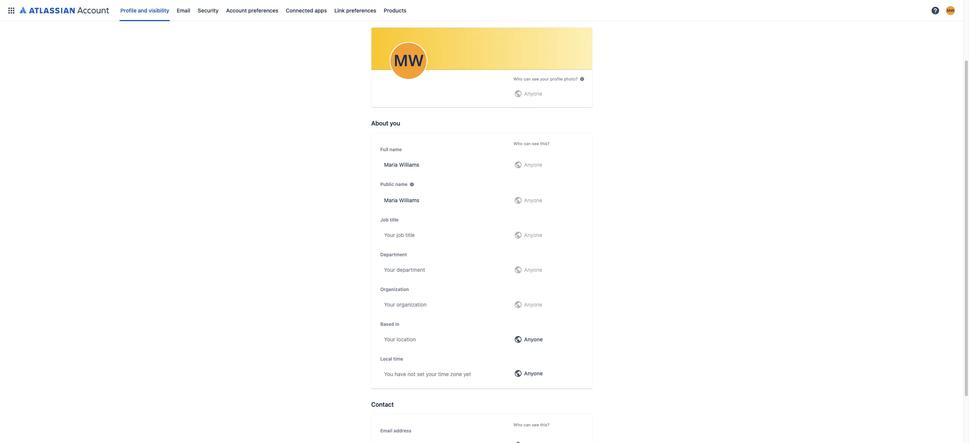 Task type: vqa. For each thing, say whether or not it's contained in the screenshot.


Task type: locate. For each thing, give the bounding box(es) containing it.
3 anyone from the top
[[524, 197, 543, 204]]

your down organization
[[384, 302, 395, 308]]

2 williams from the top
[[399, 197, 419, 204]]

0 vertical spatial can
[[524, 77, 531, 82]]

2 preferences from the left
[[346, 7, 376, 13]]

1 vertical spatial email
[[380, 428, 393, 434]]

0 vertical spatial this?
[[540, 141, 550, 146]]

and
[[138, 7, 147, 13], [409, 14, 420, 21]]

in
[[395, 322, 399, 327]]

0 vertical spatial see
[[532, 77, 539, 82]]

0 horizontal spatial title
[[390, 217, 399, 223]]

1 vertical spatial see
[[532, 141, 539, 146]]

1 can from the top
[[524, 77, 531, 82]]

profile
[[120, 7, 137, 13], [371, 14, 390, 21]]

time
[[393, 356, 403, 362], [438, 371, 449, 378]]

your left job
[[384, 232, 395, 238]]

account preferences
[[226, 7, 278, 13]]

your down based in
[[384, 336, 395, 343]]

your organization
[[384, 302, 427, 308]]

2 vertical spatial who
[[514, 423, 523, 428]]

anyone
[[524, 90, 543, 97], [524, 162, 543, 168], [524, 197, 543, 204], [524, 232, 543, 238], [524, 267, 543, 273], [524, 302, 543, 308], [524, 336, 543, 343], [524, 370, 543, 377]]

1 vertical spatial can
[[524, 141, 531, 146]]

your for your organization
[[384, 302, 395, 308]]

help image
[[931, 6, 940, 15]]

email address
[[380, 428, 412, 434]]

connected apps link
[[284, 4, 329, 16]]

maria
[[384, 162, 398, 168], [384, 197, 398, 204]]

0 vertical spatial who
[[514, 77, 523, 82]]

preferences right link
[[346, 7, 376, 13]]

1 vertical spatial profile
[[371, 14, 390, 21]]

0 horizontal spatial profile
[[120, 7, 137, 13]]

security link
[[196, 4, 221, 16]]

apps
[[315, 7, 327, 13]]

profile and visibility link
[[118, 4, 172, 16]]

williams
[[399, 162, 419, 168], [399, 197, 419, 204]]

email left address
[[380, 428, 393, 434]]

and inside 'manage profile menu' element
[[138, 7, 147, 13]]

1 vertical spatial this?
[[540, 423, 550, 428]]

1 horizontal spatial preferences
[[346, 7, 376, 13]]

0 horizontal spatial your
[[426, 371, 437, 378]]

0 vertical spatial name
[[390, 147, 402, 152]]

0 vertical spatial williams
[[399, 162, 419, 168]]

email right visibility
[[177, 7, 190, 13]]

preferences
[[248, 7, 278, 13], [346, 7, 376, 13]]

see
[[532, 77, 539, 82], [532, 141, 539, 146], [532, 423, 539, 428]]

1 vertical spatial maria williams
[[384, 197, 419, 204]]

1 maria williams from the top
[[384, 162, 419, 168]]

job
[[380, 217, 389, 223]]

header
[[421, 14, 441, 21]]

1 who from the top
[[514, 77, 523, 82]]

name right public
[[395, 182, 408, 187]]

1 horizontal spatial and
[[409, 14, 420, 21]]

job title
[[380, 217, 399, 223]]

0 vertical spatial who can see this?
[[514, 141, 550, 146]]

your
[[384, 232, 395, 238], [384, 267, 395, 273], [384, 302, 395, 308], [384, 336, 395, 343]]

1 horizontal spatial email
[[380, 428, 393, 434]]

0 horizontal spatial and
[[138, 7, 147, 13]]

1 vertical spatial who can see this?
[[514, 423, 550, 428]]

preferences right account
[[248, 7, 278, 13]]

4 anyone from the top
[[524, 232, 543, 238]]

1 horizontal spatial time
[[438, 371, 449, 378]]

maria down full name
[[384, 162, 398, 168]]

your
[[540, 77, 549, 82], [426, 371, 437, 378]]

0 vertical spatial maria
[[384, 162, 398, 168]]

maria williams down public name
[[384, 197, 419, 204]]

1 horizontal spatial profile
[[371, 14, 390, 21]]

who can see this?
[[514, 141, 550, 146], [514, 423, 550, 428]]

1 vertical spatial name
[[395, 182, 408, 187]]

time right "local"
[[393, 356, 403, 362]]

1 vertical spatial anyone button
[[511, 366, 586, 381]]

4 your from the top
[[384, 336, 395, 343]]

1 williams from the top
[[399, 162, 419, 168]]

1 vertical spatial maria
[[384, 197, 398, 204]]

0 vertical spatial title
[[390, 217, 399, 223]]

1 vertical spatial who
[[514, 141, 523, 146]]

1 maria from the top
[[384, 162, 398, 168]]

maria down public name
[[384, 197, 398, 204]]

0 vertical spatial maria williams
[[384, 162, 419, 168]]

3 your from the top
[[384, 302, 395, 308]]

maria williams down full name
[[384, 162, 419, 168]]

1 vertical spatial williams
[[399, 197, 419, 204]]

email for email
[[177, 7, 190, 13]]

you have not set your time zone yet
[[384, 371, 471, 378]]

public
[[380, 182, 394, 187]]

1 your from the top
[[384, 232, 395, 238]]

0 horizontal spatial time
[[393, 356, 403, 362]]

banner
[[0, 0, 964, 21]]

1 horizontal spatial your
[[540, 77, 549, 82]]

maria williams
[[384, 162, 419, 168], [384, 197, 419, 204]]

1 anyone from the top
[[524, 90, 543, 97]]

and left visibility
[[138, 7, 147, 13]]

0 vertical spatial and
[[138, 7, 147, 13]]

name
[[390, 147, 402, 152], [395, 182, 408, 187]]

0 vertical spatial time
[[393, 356, 403, 362]]

3 see from the top
[[532, 423, 539, 428]]

profile down products
[[371, 14, 390, 21]]

0 vertical spatial profile
[[120, 7, 137, 13]]

profile left visibility
[[120, 7, 137, 13]]

products
[[384, 7, 407, 13]]

1 who can see this? from the top
[[514, 141, 550, 146]]

about
[[371, 120, 389, 127]]

your left profile on the top
[[540, 77, 549, 82]]

account
[[226, 7, 247, 13]]

this?
[[540, 141, 550, 146], [540, 423, 550, 428]]

0 vertical spatial email
[[177, 7, 190, 13]]

0 vertical spatial anyone button
[[511, 332, 586, 347]]

your down department
[[384, 267, 395, 273]]

you
[[384, 371, 393, 378]]

2 vertical spatial see
[[532, 423, 539, 428]]

williams down full name
[[399, 162, 419, 168]]

can
[[524, 77, 531, 82], [524, 141, 531, 146], [524, 423, 531, 428]]

0 horizontal spatial preferences
[[248, 7, 278, 13]]

set
[[417, 371, 425, 378]]

email inside 'manage profile menu' element
[[177, 7, 190, 13]]

1 vertical spatial title
[[406, 232, 415, 238]]

2 who can see this? from the top
[[514, 423, 550, 428]]

preferences for link preferences
[[346, 7, 376, 13]]

1 horizontal spatial title
[[406, 232, 415, 238]]

anyone button
[[511, 332, 586, 347], [511, 366, 586, 381]]

name right full
[[390, 147, 402, 152]]

2 vertical spatial can
[[524, 423, 531, 428]]

1 anyone button from the top
[[511, 332, 586, 347]]

williams down public name
[[399, 197, 419, 204]]

job
[[397, 232, 404, 238]]

and right photo
[[409, 14, 420, 21]]

your for your department
[[384, 267, 395, 273]]

2 your from the top
[[384, 267, 395, 273]]

preferences for account preferences
[[248, 7, 278, 13]]

1 this? from the top
[[540, 141, 550, 146]]

0 horizontal spatial email
[[177, 7, 190, 13]]

profile photo and header image
[[371, 14, 460, 21]]

connected apps
[[286, 7, 327, 13]]

title
[[390, 217, 399, 223], [406, 232, 415, 238]]

2 anyone button from the top
[[511, 366, 586, 381]]

1 preferences from the left
[[248, 7, 278, 13]]

email
[[177, 7, 190, 13], [380, 428, 393, 434]]

2 maria from the top
[[384, 197, 398, 204]]

your right set
[[426, 371, 437, 378]]

who
[[514, 77, 523, 82], [514, 141, 523, 146], [514, 423, 523, 428]]

1 see from the top
[[532, 77, 539, 82]]

have
[[395, 371, 406, 378]]

time left zone
[[438, 371, 449, 378]]



Task type: describe. For each thing, give the bounding box(es) containing it.
who can see your profile photo?
[[514, 77, 578, 82]]

0 vertical spatial your
[[540, 77, 549, 82]]

visibility
[[149, 7, 169, 13]]

zone
[[450, 371, 462, 378]]

contact
[[371, 401, 394, 408]]

anyone button for your location
[[511, 332, 586, 347]]

email for email address
[[380, 428, 393, 434]]

department
[[397, 267, 425, 273]]

security
[[198, 7, 219, 13]]

your for your job title
[[384, 232, 395, 238]]

6 anyone from the top
[[524, 302, 543, 308]]

photo?
[[564, 77, 578, 82]]

link preferences link
[[332, 4, 379, 16]]

2 who from the top
[[514, 141, 523, 146]]

local time
[[380, 356, 403, 362]]

connected
[[286, 7, 313, 13]]

1 vertical spatial your
[[426, 371, 437, 378]]

7 anyone from the top
[[524, 336, 543, 343]]

2 can from the top
[[524, 141, 531, 146]]

email link
[[175, 4, 193, 16]]

yet
[[464, 371, 471, 378]]

image
[[442, 14, 460, 21]]

5 anyone from the top
[[524, 267, 543, 273]]

3 who from the top
[[514, 423, 523, 428]]

1 vertical spatial time
[[438, 371, 449, 378]]

your for your location
[[384, 336, 395, 343]]

department
[[380, 252, 407, 258]]

profile for profile and visibility
[[120, 7, 137, 13]]

profile and visibility
[[120, 7, 169, 13]]

about you
[[371, 120, 400, 127]]

switch to... image
[[7, 6, 16, 15]]

anyone button for you have not set your time zone yet
[[511, 366, 586, 381]]

full name
[[380, 147, 402, 152]]

products link
[[382, 4, 409, 16]]

location
[[397, 336, 416, 343]]

local
[[380, 356, 392, 362]]

8 anyone from the top
[[524, 370, 543, 377]]

link
[[335, 7, 345, 13]]

organization
[[397, 302, 427, 308]]

2 maria williams from the top
[[384, 197, 419, 204]]

link preferences
[[335, 7, 376, 13]]

3 can from the top
[[524, 423, 531, 428]]

your department
[[384, 267, 425, 273]]

account image
[[946, 6, 955, 15]]

banner containing profile and visibility
[[0, 0, 964, 21]]

profile
[[550, 77, 563, 82]]

account preferences link
[[224, 4, 281, 16]]

your job title
[[384, 232, 415, 238]]

manage profile menu element
[[5, 0, 929, 21]]

you
[[390, 120, 400, 127]]

name for full name
[[390, 147, 402, 152]]

organization
[[380, 287, 409, 292]]

your location
[[384, 336, 416, 343]]

full
[[380, 147, 388, 152]]

photo
[[391, 14, 408, 21]]

based
[[380, 322, 394, 327]]

profile for profile photo and header image
[[371, 14, 390, 21]]

2 this? from the top
[[540, 423, 550, 428]]

public name
[[380, 182, 408, 187]]

based in
[[380, 322, 399, 327]]

1 vertical spatial and
[[409, 14, 420, 21]]

2 anyone from the top
[[524, 162, 543, 168]]

address
[[394, 428, 412, 434]]

not
[[408, 371, 416, 378]]

name for public name
[[395, 182, 408, 187]]

2 see from the top
[[532, 141, 539, 146]]



